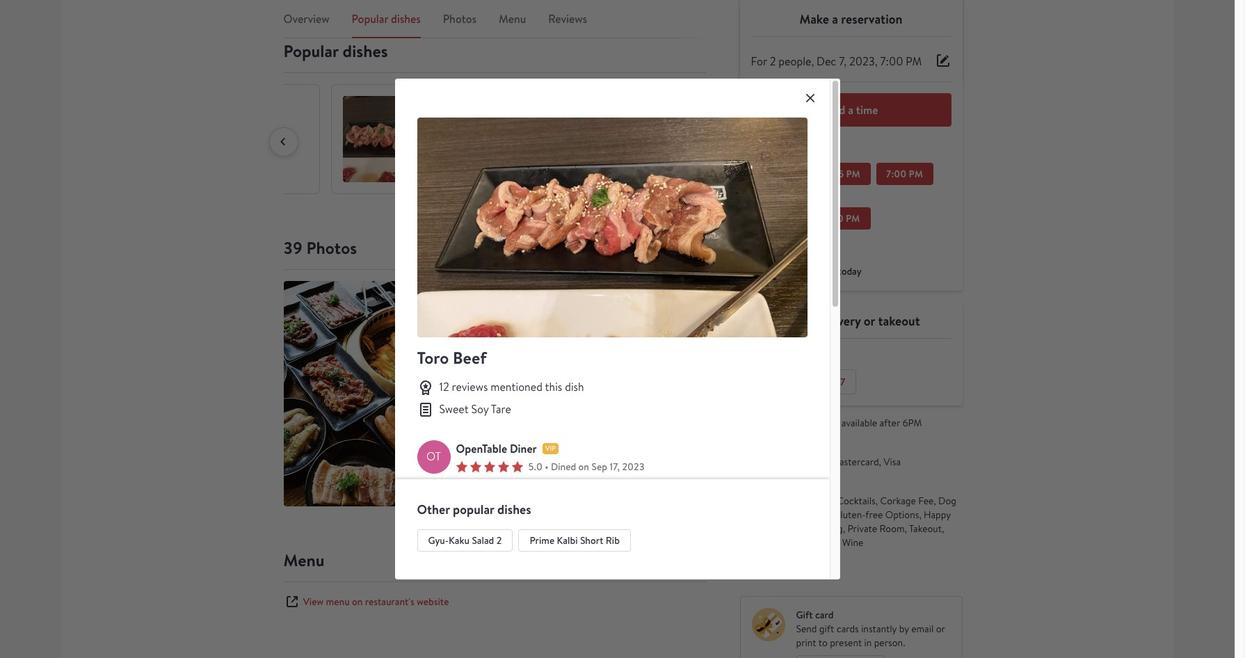 Task type: vqa. For each thing, say whether or not it's contained in the screenshot.
bottommost Toro Beef
yes



Task type: locate. For each thing, give the bounding box(es) containing it.
discover,
[[790, 456, 829, 469]]

+1,000
[[757, 189, 787, 201]]

additional up cross
[[740, 94, 790, 110]]

kalbi inside the prime kalbi short rib button
[[557, 534, 578, 547]]

street
[[777, 130, 803, 143]]

0 vertical spatial rib
[[672, 97, 688, 112]]

1 vertical spatial prime kalbi short rib
[[530, 534, 620, 547]]

1 vertical spatial 7:00
[[887, 167, 907, 181]]

7:15 pm link
[[751, 207, 808, 230]]

0 horizontal spatial time
[[787, 135, 806, 149]]

happy
[[862, 208, 889, 221], [924, 509, 951, 522]]

0 vertical spatial popular dishes
[[352, 11, 421, 26]]

1 vertical spatial a
[[848, 102, 854, 117]]

2 right for
[[770, 54, 776, 69]]

happy up 8:30
[[862, 208, 889, 221]]

1 vertical spatial popular
[[284, 40, 339, 63]]

order delivery or takeout
[[782, 312, 920, 330]]

1 vertical spatial kalbi
[[557, 534, 578, 547]]

dec
[[817, 54, 837, 69]]

reviews
[[549, 11, 587, 26]]

2 horizontal spatial on
[[805, 130, 816, 143]]

pm–8:45
[[884, 222, 923, 235]]

2 vertical spatial a
[[780, 135, 785, 149]]

1 vertical spatial 12
[[439, 380, 449, 394]]

additional bar/lounge, beer, cocktails, corkage fee, dog friendly, full bar, gluten-free options, happy hour, non-smoking, private room, takeout, wheelchair access, wine
[[760, 481, 957, 549]]

0 horizontal spatial pm
[[823, 222, 836, 235]]

time right find
[[856, 102, 878, 117]]

pm down am–8:45
[[823, 222, 836, 235]]

time up neighborhood
[[787, 135, 806, 149]]

1 vertical spatial photos
[[307, 237, 357, 260]]

2 horizontal spatial 8th
[[876, 130, 891, 143]]

information
[[792, 94, 849, 110]]

7:00 right ca
[[881, 54, 904, 69]]

1 horizontal spatial menu
[[499, 11, 526, 26]]

dish
[[565, 380, 584, 394]]

cross
[[760, 117, 783, 129]]

a right make
[[832, 10, 838, 28]]

sweet for prime
[[585, 133, 611, 146]]

or left small
[[864, 312, 875, 330]]

parking
[[808, 417, 840, 430]]

room,
[[880, 523, 907, 535]]

on
[[805, 130, 816, 143], [579, 460, 589, 473], [352, 596, 363, 608]]

0 vertical spatial 12
[[440, 169, 449, 182]]

1 vertical spatial daily
[[839, 222, 860, 235]]

additional inside additional bar/lounge, beer, cocktails, corkage fee, dog friendly, full bar, gluten-free options, happy hour, non-smoking, private room, takeout, wheelchair access, wine
[[760, 481, 803, 494]]

0 horizontal spatial daily
[[760, 208, 780, 221]]

delivery
[[818, 312, 861, 330]]

12 for 12 reviews mentioned this dish
[[439, 380, 449, 394]]

a inside button
[[848, 102, 854, 117]]

1 horizontal spatial kalbi
[[616, 97, 640, 112]]

2 horizontal spatial pm
[[925, 222, 939, 235]]

street inside cross street 8th street on the corner of 8th and broadway
[[785, 117, 810, 129]]

1 horizontal spatial dishes
[[391, 11, 421, 26]]

1 horizontal spatial a
[[832, 10, 838, 28]]

0 vertical spatial 2
[[770, 54, 776, 69]]

1 vertical spatial toro beef
[[417, 346, 487, 369]]

0 vertical spatial prime
[[585, 97, 613, 112]]

1 horizontal spatial time
[[856, 102, 878, 117]]

tab list
[[284, 10, 707, 38]]

0 horizontal spatial a
[[780, 135, 785, 149]]

on right menu
[[352, 596, 363, 608]]

7:00 inside 'button'
[[881, 54, 904, 69]]

sweet
[[440, 133, 466, 146], [585, 133, 611, 146], [439, 402, 469, 417]]

1 horizontal spatial prime
[[585, 97, 613, 112]]

or right email
[[936, 623, 945, 635]]

1 vertical spatial 2
[[497, 534, 502, 547]]

daily left 8:30
[[839, 222, 860, 235]]

0 vertical spatial street
[[785, 117, 810, 129]]

0 vertical spatial of
[[865, 130, 874, 143]]

mastercard,
[[831, 456, 882, 469]]

11:30 up price
[[760, 222, 780, 235]]

0 vertical spatial additional
[[740, 94, 790, 110]]

1 vertical spatial additional
[[760, 481, 803, 494]]

459
[[771, 56, 788, 70]]

2 right salad on the bottom of page
[[497, 534, 502, 547]]

2023
[[622, 460, 645, 473]]

sweet soy tare
[[440, 133, 503, 146], [585, 133, 648, 146], [439, 402, 511, 417]]

7:00 pm link
[[876, 163, 933, 185]]

of right hours
[[787, 194, 796, 207]]

1 vertical spatial prime
[[530, 534, 555, 547]]

sweet soy tare for beef
[[440, 133, 503, 146]]

0 vertical spatial 11:30
[[783, 208, 804, 221]]

pm for 7:15 pm
[[782, 212, 796, 226]]

8th down cross
[[760, 130, 774, 143]]

0 horizontal spatial popular
[[284, 40, 339, 63]]

make a reservation
[[800, 10, 903, 28]]

0117
[[827, 375, 846, 389]]

sweet soy tare up opentable
[[439, 402, 511, 417]]

view menu on restaurant's website link
[[284, 594, 449, 611]]

0 vertical spatial short
[[643, 97, 669, 112]]

menu left reviews
[[499, 11, 526, 26]]

0 horizontal spatial of
[[787, 194, 796, 207]]

cocktails,
[[837, 495, 878, 508]]

overview
[[284, 11, 330, 26]]

to
[[819, 637, 828, 649]]

gyu-
[[428, 534, 449, 547]]

street for free
[[781, 417, 806, 430]]

0 horizontal spatial photos
[[307, 237, 357, 260]]

st,
[[808, 56, 819, 70]]

2 inside 'button'
[[770, 54, 776, 69]]

2023,
[[850, 54, 878, 69]]

1 vertical spatial street
[[781, 417, 806, 430]]

under
[[797, 261, 822, 274]]

soy up 3 reviews
[[613, 133, 628, 146]]

mon–sat
[[915, 208, 953, 221]]

0 horizontal spatial rib
[[606, 534, 620, 547]]

amex,
[[760, 456, 788, 469]]

street right free
[[781, 417, 806, 430]]

1 vertical spatial of
[[787, 194, 796, 207]]

time inside find a time button
[[856, 102, 878, 117]]

0 vertical spatial happy
[[862, 208, 889, 221]]

additional
[[740, 94, 790, 110], [760, 481, 803, 494]]

sweet up 3 reviews
[[585, 133, 611, 146]]

0 vertical spatial popular
[[352, 11, 388, 26]]

prime kalbi short rib button
[[519, 530, 631, 552]]

0 horizontal spatial prime
[[530, 534, 555, 547]]

6:45
[[824, 167, 844, 181]]

0 vertical spatial kalbi
[[616, 97, 640, 112]]

access,
[[809, 537, 840, 549]]

1 horizontal spatial or
[[936, 623, 945, 635]]

1 vertical spatial on
[[579, 460, 589, 473]]

0 horizontal spatial short
[[580, 534, 604, 547]]

1 vertical spatial or
[[936, 623, 945, 635]]

reviews for toro
[[451, 169, 483, 182]]

other
[[417, 501, 450, 518]]

pm down mon–sat
[[925, 222, 939, 235]]

soy for beef
[[468, 133, 483, 146]]

1 horizontal spatial 8th
[[790, 56, 805, 70]]

price $30 and under
[[760, 247, 822, 274]]

fee,
[[919, 495, 936, 508]]

small
[[878, 300, 900, 313]]

rib inside button
[[606, 534, 620, 547]]

0 vertical spatial a
[[832, 10, 838, 28]]

1 vertical spatial toro
[[417, 346, 449, 369]]

of right corner
[[865, 130, 874, 143]]

7:00 up "hour"
[[887, 167, 907, 181]]

1 vertical spatial happy
[[924, 509, 951, 522]]

toro beef image
[[343, 96, 429, 183], [417, 118, 808, 337]]

find
[[824, 102, 846, 117]]

0 vertical spatial daily
[[760, 208, 780, 221]]

sweet soy tare up the 12 reviews
[[440, 133, 503, 146]]

of inside the hours of operation daily 11:30 am–8:45 pm happy hour mon–sat 11:30 am–5:30 pm daily 8:30 pm–8:45 pm
[[787, 194, 796, 207]]

2 inside button
[[497, 534, 502, 547]]

additional up bar/lounge,
[[760, 481, 803, 494]]

read more
[[417, 517, 469, 532]]

gyu-kaku salad 2 button
[[417, 530, 513, 552]]

on left sep
[[579, 460, 589, 473]]

cuisines
[[760, 286, 794, 299]]

0 vertical spatial dishes
[[391, 11, 421, 26]]

short inside the prime kalbi short rib button
[[580, 534, 604, 547]]

visa
[[884, 456, 901, 469]]

a for make
[[832, 10, 838, 28]]

(510) 361-0117 link
[[751, 370, 857, 395]]

friendly,
[[760, 509, 796, 522]]

1 horizontal spatial 2
[[770, 54, 776, 69]]

1 vertical spatial menu
[[284, 549, 325, 572]]

0 vertical spatial toro beef
[[440, 97, 487, 112]]

0 horizontal spatial happy
[[862, 208, 889, 221]]

menu
[[499, 11, 526, 26], [284, 549, 325, 572]]

sweet for toro
[[440, 133, 466, 146]]

1 horizontal spatial and
[[893, 130, 908, 143]]

dining
[[760, 325, 787, 338]]

gluten-
[[834, 509, 866, 522]]

daily
[[760, 208, 780, 221], [839, 222, 860, 235]]

1 vertical spatial time
[[787, 135, 806, 149]]

8th left st,
[[790, 56, 805, 70]]

a
[[832, 10, 838, 28], [848, 102, 854, 117], [780, 135, 785, 149]]

0 vertical spatial 7:00
[[881, 54, 904, 69]]

soy up the 12 reviews
[[468, 133, 483, 146]]

pm right 7:30
[[846, 208, 860, 221]]

0 horizontal spatial dishes
[[343, 40, 388, 63]]

0 vertical spatial time
[[856, 102, 878, 117]]

7:30 pm
[[824, 212, 860, 226]]

payment
[[760, 442, 797, 455]]

11:30
[[783, 208, 804, 221], [760, 222, 780, 235]]

2 vertical spatial on
[[352, 596, 363, 608]]

12 reviews mentioned this dish
[[439, 380, 584, 394]]

1 vertical spatial short
[[580, 534, 604, 547]]

0 vertical spatial photos
[[443, 11, 477, 26]]

a right select
[[780, 135, 785, 149]]

6:45 pm link
[[814, 163, 871, 185]]

7:30
[[824, 212, 844, 226]]

1 vertical spatial and
[[779, 261, 795, 274]]

street for cross
[[785, 117, 810, 129]]

1 vertical spatial 11:30
[[760, 222, 780, 235]]

0 vertical spatial or
[[864, 312, 875, 330]]

0 vertical spatial and
[[893, 130, 908, 143]]

and inside cross street 8th street on the corner of 8th and broadway
[[893, 130, 908, 143]]

print
[[796, 637, 817, 649]]

0 horizontal spatial or
[[864, 312, 875, 330]]

prime kalbi short rib
[[585, 97, 688, 112], [530, 534, 620, 547]]

reviews for prime
[[593, 169, 624, 182]]

soy down 12 reviews mentioned this dish
[[471, 402, 489, 417]]

prime kalbi short rib inside button
[[530, 534, 620, 547]]

hugo
[[456, 571, 483, 586]]

street
[[785, 117, 810, 129], [781, 417, 806, 430]]

corner
[[835, 130, 862, 143]]

happy inside additional bar/lounge, beer, cocktails, corkage fee, dog friendly, full bar, gluten-free options, happy hour, non-smoking, private room, takeout, wheelchair access, wine
[[924, 509, 951, 522]]

dining style casual elegant
[[760, 325, 821, 352]]

and
[[893, 130, 908, 143], [779, 261, 795, 274]]

oakland
[[760, 169, 794, 182]]

gift
[[820, 623, 835, 635]]

sweet up the 12 reviews
[[440, 133, 466, 146]]

1 vertical spatial rib
[[606, 534, 620, 547]]

daily down hours
[[760, 208, 780, 221]]

additional for additional bar/lounge, beer, cocktails, corkage fee, dog friendly, full bar, gluten-free options, happy hour, non-smoking, private room, takeout, wheelchair access, wine
[[760, 481, 803, 494]]

gyu-kaku - oakland, oakland, ca image
[[284, 281, 494, 507], [496, 281, 600, 393], [603, 281, 707, 393], [496, 396, 600, 507], [603, 396, 707, 507]]

free street parking available after 6pm
[[760, 417, 922, 430]]

website
[[417, 596, 449, 608]]

elegant
[[789, 339, 821, 352]]

free
[[866, 509, 883, 522]]

popular down overview
[[284, 40, 339, 63]]

pm for 7:00 pm
[[909, 167, 923, 181]]

sweet soy tare up 3 reviews
[[585, 133, 648, 146]]

1 vertical spatial beef
[[453, 346, 487, 369]]

vip
[[545, 444, 556, 453]]

1 horizontal spatial 11:30
[[783, 208, 804, 221]]

8th right corner
[[876, 130, 891, 143]]

11:30 up am–5:30
[[783, 208, 804, 221]]

happy inside the hours of operation daily 11:30 am–8:45 pm happy hour mon–sat 11:30 am–5:30 pm daily 8:30 pm–8:45 pm
[[862, 208, 889, 221]]

1 vertical spatial popular dishes
[[284, 40, 388, 63]]

on inside cross street 8th street on the corner of 8th and broadway
[[805, 130, 816, 143]]

0 horizontal spatial and
[[779, 261, 795, 274]]

2 horizontal spatial dishes
[[498, 501, 531, 518]]

popular right overview
[[352, 11, 388, 26]]

menu up the view
[[284, 549, 325, 572]]

0 vertical spatial on
[[805, 130, 816, 143]]

happy down dog
[[924, 509, 951, 522]]

6pm
[[903, 417, 922, 430]]

street up the street
[[785, 117, 810, 129]]

after
[[880, 417, 900, 430]]

2 horizontal spatial a
[[848, 102, 854, 117]]

0 vertical spatial menu
[[499, 11, 526, 26]]

a right find
[[848, 102, 854, 117]]

and right '$30'
[[779, 261, 795, 274]]

0 horizontal spatial 2
[[497, 534, 502, 547]]

1 horizontal spatial photos
[[443, 11, 477, 26]]

2 vertical spatial dishes
[[498, 501, 531, 518]]

0 horizontal spatial kalbi
[[557, 534, 578, 547]]

read
[[417, 517, 441, 532]]

popular
[[352, 11, 388, 26], [284, 40, 339, 63]]

1 horizontal spatial happy
[[924, 509, 951, 522]]

on left the
[[805, 130, 816, 143]]

and left broadway
[[893, 130, 908, 143]]



Task type: describe. For each thing, give the bounding box(es) containing it.
459 8th st,  oakland, ca 94607
[[771, 56, 907, 70]]

1 horizontal spatial short
[[643, 97, 669, 112]]

email
[[912, 623, 934, 635]]

of inside cross street 8th street on the corner of 8th and broadway
[[865, 130, 874, 143]]

dog
[[939, 495, 957, 508]]

soy for kalbi
[[613, 133, 628, 146]]

more
[[444, 517, 469, 532]]

5.0
[[528, 460, 543, 473]]

dishes inside tab list
[[391, 11, 421, 26]]

view menu on restaurant's website
[[303, 596, 449, 608]]

or inside gift card send gift cards instantly by email or print to present in person.
[[936, 623, 945, 635]]

tare for beef
[[485, 133, 503, 146]]

instantly
[[862, 623, 897, 635]]

time for find a time
[[856, 102, 878, 117]]

5.0 • dined on sep 17, 2023
[[528, 460, 645, 473]]

1 vertical spatial dishes
[[343, 40, 388, 63]]

bar,
[[815, 509, 831, 522]]

gift card image
[[752, 608, 785, 641]]

0 vertical spatial toro
[[440, 97, 461, 112]]

payment options amex, discover, mastercard, visa
[[760, 442, 901, 469]]

free
[[760, 417, 778, 430]]

gift card send gift cards instantly by email or print to present in person.
[[796, 609, 945, 649]]

for 2 people, dec 7, 2023, 7:00 pm
[[751, 54, 922, 69]]

cards
[[837, 623, 859, 635]]

7:30 pm link
[[814, 207, 871, 230]]

for 2 people, dec 7, 2023, 7:00 pm button
[[740, 48, 963, 81]]

1 horizontal spatial rib
[[672, 97, 688, 112]]

tare for kalbi
[[630, 133, 648, 146]]

4:45 pm
[[761, 167, 798, 181]]

google map for gyu-kaku - oakland image
[[751, 0, 952, 52]]

available
[[842, 417, 878, 430]]

sweet soy tare for kalbi
[[585, 133, 648, 146]]

order
[[782, 312, 815, 330]]

private
[[848, 523, 878, 535]]

94607
[[878, 56, 907, 70]]

17,
[[610, 460, 620, 473]]

6:45 pm
[[824, 167, 861, 181]]

operation
[[799, 194, 840, 207]]

non-
[[785, 523, 807, 535]]

today
[[838, 265, 862, 278]]

time for select a time
[[787, 135, 806, 149]]

•
[[545, 460, 549, 473]]

sep
[[592, 460, 607, 473]]

present
[[830, 637, 862, 649]]

$30
[[760, 261, 777, 274]]

a for select
[[780, 135, 785, 149]]

pm for 7:30 pm
[[846, 212, 860, 226]]

reservation
[[841, 10, 903, 28]]

0 horizontal spatial 11:30
[[760, 222, 780, 235]]

0 horizontal spatial menu
[[284, 549, 325, 572]]

459 8th st,  oakland, ca 94607 link
[[748, 0, 954, 82]]

1 horizontal spatial daily
[[839, 222, 860, 235]]

7:15 pm
[[763, 212, 796, 226]]

times
[[813, 265, 836, 278]]

1 horizontal spatial on
[[579, 460, 589, 473]]

hours of operation daily 11:30 am–8:45 pm happy hour mon–sat 11:30 am–5:30 pm daily 8:30 pm–8:45 pm
[[760, 194, 953, 235]]

for
[[751, 54, 767, 69]]

ca
[[862, 56, 875, 70]]

view
[[303, 596, 324, 608]]

additional information
[[740, 94, 849, 110]]

broadway
[[911, 130, 952, 143]]

3 reviews
[[585, 169, 624, 182]]

cross street 8th street on the corner of 8th and broadway
[[760, 117, 952, 143]]

8:30
[[862, 222, 882, 235]]

find a time
[[824, 102, 878, 117]]

avatar photo for opentable diner image
[[417, 440, 451, 474]]

(510) 361-0117
[[785, 375, 846, 389]]

full
[[798, 509, 813, 522]]

tapas
[[847, 300, 870, 313]]

0 vertical spatial beef
[[464, 97, 487, 112]]

takeout
[[878, 312, 920, 330]]

am–5:30
[[783, 222, 821, 235]]

additional for additional information
[[740, 94, 790, 110]]

cuisines japanese, barbecue, tapas / small plates
[[760, 286, 928, 313]]

card
[[815, 609, 834, 621]]

1 horizontal spatial popular
[[352, 11, 388, 26]]

0 horizontal spatial on
[[352, 596, 363, 608]]

0 vertical spatial prime kalbi short rib
[[585, 97, 688, 112]]

am–8:45
[[806, 208, 844, 221]]

beer,
[[813, 495, 835, 508]]

pm for 4:45 pm
[[784, 167, 798, 181]]

pm inside 'button'
[[906, 54, 922, 69]]

and inside price $30 and under
[[779, 261, 795, 274]]

opentable
[[456, 441, 507, 456]]

salad
[[472, 534, 494, 547]]

7:00 pm
[[887, 167, 923, 181]]

0 horizontal spatial 8th
[[760, 130, 774, 143]]

options,
[[886, 509, 922, 522]]

sweet up opentable
[[439, 402, 469, 417]]

people,
[[779, 54, 814, 69]]

find a time button
[[751, 93, 952, 127]]

dined
[[551, 460, 576, 473]]

hour
[[891, 208, 913, 221]]

a for find
[[848, 102, 854, 117]]

tab list containing overview
[[284, 10, 707, 38]]

pm for 6:45 pm
[[846, 167, 861, 181]]

12 reviews
[[440, 169, 483, 182]]

the
[[818, 130, 832, 143]]

kaku
[[449, 534, 470, 547]]

39 photos
[[284, 237, 357, 260]]

options
[[799, 442, 830, 455]]

gift
[[796, 609, 813, 621]]

pts
[[790, 189, 803, 201]]

5 stars image
[[456, 461, 523, 472]]

make
[[800, 10, 829, 28]]

+1,000 pts
[[757, 189, 803, 201]]

popular
[[453, 501, 495, 518]]

prime inside button
[[530, 534, 555, 547]]

corkage
[[881, 495, 916, 508]]

1 horizontal spatial pm
[[846, 208, 860, 221]]

12 for 12 reviews
[[440, 169, 449, 182]]



